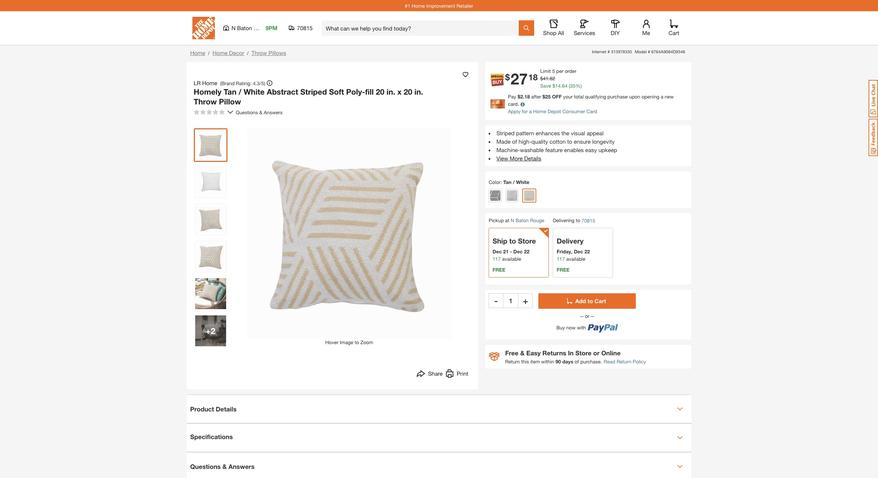 Task type: locate. For each thing, give the bounding box(es) containing it.
-
[[510, 249, 512, 254], [494, 296, 498, 306]]

22
[[524, 249, 530, 254], [585, 249, 590, 254]]

0 vertical spatial n
[[232, 25, 236, 31]]

diy button
[[604, 20, 627, 36]]

home down the home depot logo
[[190, 49, 205, 56]]

0 vertical spatial of
[[512, 138, 517, 145]]

2 horizontal spatial &
[[520, 349, 525, 357]]

1 vertical spatial tan
[[503, 179, 512, 185]]

0 horizontal spatial in.
[[387, 87, 395, 96]]

limit 5 per order $ 41 . 82 save $ 14 . 64 ( 35 %)
[[540, 68, 582, 89]]

to left 70815 link
[[576, 217, 580, 223]]

n baton rouge button
[[511, 217, 544, 223]]

1 horizontal spatial .
[[561, 83, 562, 89]]

0 vertical spatial details
[[524, 155, 541, 162]]

1 vertical spatial throw
[[194, 97, 217, 106]]

free down friday,
[[557, 267, 570, 273]]

22 right friday,
[[585, 249, 590, 254]]

1 horizontal spatial in.
[[414, 87, 423, 96]]

1 horizontal spatial striped
[[496, 130, 515, 136]]

20 right fill
[[376, 87, 384, 96]]

/ right "home" link
[[208, 50, 210, 56]]

homely tan / white abstract striped soft poly-fill 20 in. x 20 in. throw pillow
[[194, 87, 423, 106]]

0 vertical spatial rouge
[[254, 25, 270, 31]]

1 vertical spatial questions
[[190, 463, 221, 470]]

internet
[[592, 49, 606, 54]]

of right days
[[575, 359, 579, 365]]

tan down (brand
[[224, 87, 237, 96]]

1 horizontal spatial rouge
[[530, 217, 544, 223]]

&
[[259, 109, 262, 115], [520, 349, 525, 357], [222, 463, 227, 470]]

cotton
[[550, 138, 566, 145]]

dec right 21
[[513, 249, 523, 254]]

1 horizontal spatial cart
[[669, 29, 679, 36]]

zoom
[[360, 339, 373, 345]]

color
[[489, 179, 501, 185]]

caret image inside questions & answers button
[[677, 464, 683, 469]]

2 caret image from the top
[[677, 435, 683, 441]]

of inside striped pattern enhances the visual appeal made of high-quality cotton to ensure longevity machine-washable feature enables easy upkeep view more details
[[512, 138, 517, 145]]

2
[[211, 326, 215, 336]]

1 horizontal spatial free
[[557, 267, 570, 273]]

/ inside homely tan / white abstract striped soft poly-fill 20 in. x 20 in. throw pillow
[[239, 87, 242, 96]]

white down the 4.3
[[244, 87, 265, 96]]

questions & answers down specifications
[[190, 463, 255, 470]]

available down friday,
[[566, 256, 586, 262]]

details down washable
[[524, 155, 541, 162]]

+ inside button
[[523, 296, 528, 306]]

+ for + 2
[[206, 326, 211, 336]]

striped inside homely tan / white abstract striped soft poly-fill 20 in. x 20 in. throw pillow
[[300, 87, 327, 96]]

0 horizontal spatial 70815
[[297, 25, 313, 31]]

& down specifications
[[222, 463, 227, 470]]

1 horizontal spatial tan
[[503, 179, 512, 185]]

82
[[550, 75, 555, 81]]

details inside striped pattern enhances the visual appeal made of high-quality cotton to ensure longevity machine-washable feature enables easy upkeep view more details
[[524, 155, 541, 162]]

free for friday,
[[557, 267, 570, 273]]

0 vertical spatial store
[[518, 237, 536, 245]]

1 horizontal spatial answers
[[264, 109, 283, 115]]

1 horizontal spatial baton
[[516, 217, 529, 223]]

n up decor
[[232, 25, 236, 31]]

free down 21
[[493, 267, 505, 273]]

white up tan / white image
[[516, 179, 529, 185]]

1 available from the left
[[502, 256, 521, 262]]

tan inside homely tan / white abstract striped soft poly-fill 20 in. x 20 in. throw pillow
[[224, 87, 237, 96]]

striped
[[300, 87, 327, 96], [496, 130, 515, 136]]

days
[[562, 359, 573, 365]]

baton right at
[[516, 217, 529, 223]]

1 horizontal spatial or
[[593, 349, 600, 357]]

1 vertical spatial baton
[[516, 217, 529, 223]]

x
[[397, 87, 402, 96]]

read return policy link
[[604, 358, 646, 365]]

dec down delivery
[[574, 249, 583, 254]]

- inside button
[[494, 296, 498, 306]]

consumer
[[562, 108, 585, 114]]

0 horizontal spatial baton
[[237, 25, 252, 31]]

n
[[232, 25, 236, 31], [511, 217, 514, 223]]

& inside free & easy returns in store or online return this item within 90 days of purchase. read return policy
[[520, 349, 525, 357]]

rouge down tan / white image
[[530, 217, 544, 223]]

easy
[[585, 147, 597, 153]]

1 vertical spatial questions & answers
[[190, 463, 255, 470]]

0 horizontal spatial or
[[584, 313, 591, 319]]

1 horizontal spatial -
[[510, 249, 512, 254]]

0 horizontal spatial n
[[232, 25, 236, 31]]

hover image to zoom
[[325, 339, 373, 345]]

/ right :
[[513, 179, 515, 185]]

1 horizontal spatial dec
[[513, 249, 523, 254]]

buy now with
[[557, 325, 586, 331]]

0 horizontal spatial white
[[244, 87, 265, 96]]

of left high-
[[512, 138, 517, 145]]

easy
[[526, 349, 541, 357]]

$ right after
[[543, 94, 545, 100]]

fill
[[365, 87, 374, 96]]

print
[[457, 370, 468, 377]]

pickup
[[489, 217, 504, 223]]

white inside homely tan / white abstract striped soft poly-fill 20 in. x 20 in. throw pillow
[[244, 87, 265, 96]]

your total qualifying purchase upon opening a new card.
[[508, 94, 674, 107]]

35
[[570, 83, 576, 89]]

313978335
[[611, 49, 632, 54]]

feedback link image
[[869, 118, 878, 156]]

lr home link
[[194, 79, 220, 87]]

1 horizontal spatial &
[[259, 109, 262, 115]]

0 vertical spatial white
[[244, 87, 265, 96]]

1 horizontal spatial +
[[523, 296, 528, 306]]

1 117 from the left
[[493, 256, 501, 262]]

+ 2
[[206, 326, 215, 336]]

1 horizontal spatial return
[[617, 359, 631, 365]]

questions & answers down /5)
[[236, 109, 284, 115]]

1 vertical spatial details
[[216, 405, 237, 413]]

0 horizontal spatial dec
[[493, 249, 502, 254]]

1 vertical spatial cart
[[595, 298, 606, 304]]

20
[[376, 87, 384, 96], [404, 87, 412, 96]]

22 right 21
[[524, 249, 530, 254]]

2 available from the left
[[566, 256, 586, 262]]

.
[[548, 75, 550, 81], [561, 83, 562, 89]]

1 in. from the left
[[387, 87, 395, 96]]

0 horizontal spatial striped
[[300, 87, 327, 96]]

3 dec from the left
[[574, 249, 583, 254]]

0 stars image
[[194, 109, 225, 115]]

improvement
[[426, 3, 455, 9]]

print button
[[446, 370, 468, 380]]

1 vertical spatial answers
[[229, 463, 255, 470]]

cart right add
[[595, 298, 606, 304]]

lr home throw pillows 6764a9084d9348 4f.2 image
[[195, 204, 226, 235]]

# right 'internet'
[[608, 49, 610, 54]]

cart up 6764a9084d9348
[[669, 29, 679, 36]]

0 horizontal spatial return
[[505, 359, 520, 365]]

to right "ship"
[[509, 237, 516, 245]]

striped pattern enhances the visual appeal made of high-quality cotton to ensure longevity machine-washable feature enables easy upkeep view more details
[[496, 130, 617, 162]]

opening
[[642, 94, 659, 100]]

2 free from the left
[[557, 267, 570, 273]]

1 vertical spatial or
[[593, 349, 600, 357]]

soft
[[329, 87, 344, 96]]

- left the + button
[[494, 296, 498, 306]]

after
[[531, 94, 541, 100]]

70815 right 9pm
[[297, 25, 313, 31]]

1 horizontal spatial 70815
[[582, 218, 595, 224]]

What can we help you find today? search field
[[326, 21, 518, 35]]

throw inside homely tan / white abstract striped soft poly-fill 20 in. x 20 in. throw pillow
[[194, 97, 217, 106]]

90
[[556, 359, 561, 365]]

or up purchase.
[[593, 349, 600, 357]]

throw down homely
[[194, 97, 217, 106]]

0 vertical spatial answers
[[264, 109, 283, 115]]

2 vertical spatial &
[[222, 463, 227, 470]]

save
[[540, 83, 551, 89]]

# right model
[[648, 49, 650, 54]]

your
[[563, 94, 573, 100]]

0 horizontal spatial 20
[[376, 87, 384, 96]]

home / home decor / throw pillows
[[190, 49, 286, 56]]

info image
[[521, 103, 525, 107]]

0 vertical spatial &
[[259, 109, 262, 115]]

$ inside $ 27 18
[[505, 72, 510, 82]]

None field
[[503, 293, 518, 308]]

abstract
[[267, 87, 298, 96]]

9pm
[[266, 25, 278, 31]]

or inside free & easy returns in store or online return this item within 90 days of purchase. read return policy
[[593, 349, 600, 357]]

tan
[[224, 87, 237, 96], [503, 179, 512, 185]]

1 vertical spatial striped
[[496, 130, 515, 136]]

caret image
[[677, 406, 683, 412], [677, 435, 683, 441], [677, 464, 683, 469]]

0 horizontal spatial a
[[529, 108, 532, 114]]

caret image inside specifications button
[[677, 435, 683, 441]]

1 free from the left
[[493, 267, 505, 273]]

70815 right delivering
[[582, 218, 595, 224]]

0 horizontal spatial 117
[[493, 256, 501, 262]]

- right 21
[[510, 249, 512, 254]]

1 vertical spatial white
[[516, 179, 529, 185]]

70815 button
[[289, 25, 313, 32]]

1 22 from the left
[[524, 249, 530, 254]]

enables
[[564, 147, 584, 153]]

0 horizontal spatial of
[[512, 138, 517, 145]]

shop
[[543, 29, 557, 36]]

/ right decor
[[247, 50, 249, 56]]

2 return from the left
[[617, 359, 631, 365]]

ship to store dec 21 - dec 22 117 available
[[493, 237, 536, 262]]

to inside add to cart button
[[588, 298, 593, 304]]

$ down limit
[[540, 75, 543, 81]]

3 caret image from the top
[[677, 464, 683, 469]]

to right add
[[588, 298, 593, 304]]

2 22 from the left
[[585, 249, 590, 254]]

0 horizontal spatial free
[[493, 267, 505, 273]]

cart
[[669, 29, 679, 36], [595, 298, 606, 304]]

a left new
[[661, 94, 663, 100]]

1 vertical spatial &
[[520, 349, 525, 357]]

0 vertical spatial or
[[584, 313, 591, 319]]

rouge up throw pillows link
[[254, 25, 270, 31]]

dec left 21
[[493, 249, 502, 254]]

1 vertical spatial caret image
[[677, 435, 683, 441]]

questions & answers link
[[236, 109, 284, 116]]

or up buy now with button
[[584, 313, 591, 319]]

$ left 27
[[505, 72, 510, 82]]

0 vertical spatial baton
[[237, 25, 252, 31]]

. up save
[[548, 75, 550, 81]]

1 horizontal spatial a
[[661, 94, 663, 100]]

in. right x
[[414, 87, 423, 96]]

this
[[521, 359, 529, 365]]

all
[[558, 29, 564, 36]]

2 horizontal spatial dec
[[574, 249, 583, 254]]

a right "for"
[[529, 108, 532, 114]]

store up purchase.
[[575, 349, 592, 357]]

+ for +
[[523, 296, 528, 306]]

tan right :
[[503, 179, 512, 185]]

1 vertical spatial +
[[206, 326, 211, 336]]

1 horizontal spatial store
[[575, 349, 592, 357]]

. left the (
[[561, 83, 562, 89]]

details right product
[[216, 405, 237, 413]]

questions down the pillow
[[236, 109, 258, 115]]

2 117 from the left
[[557, 256, 565, 262]]

answers inside button
[[229, 463, 255, 470]]

2 vertical spatial caret image
[[677, 464, 683, 469]]

questions & answers
[[236, 109, 284, 115], [190, 463, 255, 470]]

return down free
[[505, 359, 520, 365]]

to inside hover image to zoom button
[[355, 339, 359, 345]]

more
[[510, 155, 523, 162]]

0 vertical spatial striped
[[300, 87, 327, 96]]

of
[[512, 138, 517, 145], [575, 359, 579, 365]]

a inside the 'your total qualifying purchase upon opening a new card.'
[[661, 94, 663, 100]]

dec inside delivery friday, dec 22 117 available
[[574, 249, 583, 254]]

live chat image
[[869, 80, 878, 117]]

0 horizontal spatial cart
[[595, 298, 606, 304]]

return right read
[[617, 359, 631, 365]]

1 caret image from the top
[[677, 406, 683, 412]]

1 vertical spatial of
[[575, 359, 579, 365]]

questions & answers inside questions & answers button
[[190, 463, 255, 470]]

n right at
[[511, 217, 514, 223]]

purchase.
[[580, 359, 602, 365]]

baton
[[237, 25, 252, 31], [516, 217, 529, 223]]

striped up made
[[496, 130, 515, 136]]

details inside button
[[216, 405, 237, 413]]

made
[[496, 138, 511, 145]]

in. left x
[[387, 87, 395, 96]]

1 horizontal spatial details
[[524, 155, 541, 162]]

0 vertical spatial a
[[661, 94, 663, 100]]

1 horizontal spatial questions
[[236, 109, 258, 115]]

lr
[[194, 80, 201, 86]]

70815
[[297, 25, 313, 31], [582, 218, 595, 224]]

washable
[[520, 147, 544, 153]]

throw left "pillows"
[[251, 49, 267, 56]]

70815 link
[[582, 217, 595, 224]]

0 vertical spatial 70815
[[297, 25, 313, 31]]

1 vertical spatial rouge
[[530, 217, 544, 223]]

throw
[[251, 49, 267, 56], [194, 97, 217, 106]]

117 down friday,
[[557, 256, 565, 262]]

to inside delivering to 70815
[[576, 217, 580, 223]]

caret image inside product details button
[[677, 406, 683, 412]]

(brand rating: 4.3 /5)
[[220, 80, 265, 86]]

5
[[552, 68, 555, 74]]

add to cart
[[575, 298, 606, 304]]

answers inside 'link'
[[264, 109, 283, 115]]

0 horizontal spatial &
[[222, 463, 227, 470]]

rating:
[[236, 80, 252, 86]]

1 horizontal spatial 117
[[557, 256, 565, 262]]

0 horizontal spatial #
[[608, 49, 610, 54]]

to left zoom
[[355, 339, 359, 345]]

striped inside striped pattern enhances the visual appeal made of high-quality cotton to ensure longevity machine-washable feature enables easy upkeep view more details
[[496, 130, 515, 136]]

/ down (brand rating: 4.3 /5)
[[239, 87, 242, 96]]

117 inside ship to store dec 21 - dec 22 117 available
[[493, 256, 501, 262]]

the home depot logo image
[[192, 17, 215, 39]]

1 vertical spatial -
[[494, 296, 498, 306]]

0 horizontal spatial available
[[502, 256, 521, 262]]

questions down specifications
[[190, 463, 221, 470]]

1 vertical spatial a
[[529, 108, 532, 114]]

free for to
[[493, 267, 505, 273]]

home decor link
[[213, 49, 244, 56]]

white
[[244, 87, 265, 96], [516, 179, 529, 185]]

0 vertical spatial .
[[548, 75, 550, 81]]

0 vertical spatial -
[[510, 249, 512, 254]]

0 vertical spatial +
[[523, 296, 528, 306]]

questions
[[236, 109, 258, 115], [190, 463, 221, 470]]

& down /5)
[[259, 109, 262, 115]]

services button
[[573, 20, 596, 36]]

0 horizontal spatial questions
[[190, 463, 221, 470]]

home left decor
[[213, 49, 228, 56]]

to for 70815
[[576, 217, 580, 223]]

product
[[190, 405, 214, 413]]

to
[[567, 138, 572, 145], [576, 217, 580, 223], [509, 237, 516, 245], [588, 298, 593, 304], [355, 339, 359, 345]]

0 horizontal spatial answers
[[229, 463, 255, 470]]

lr home throw pillows 6764a9084d9348 fa.5 image
[[195, 316, 226, 346]]

friday,
[[557, 249, 573, 254]]

striped left soft
[[300, 87, 327, 96]]

20 right x
[[404, 87, 412, 96]]

1 vertical spatial .
[[561, 83, 562, 89]]

questions inside questions & answers 'link'
[[236, 109, 258, 115]]

hover image to zoom button
[[244, 128, 454, 346]]

& up the this
[[520, 349, 525, 357]]

1 vertical spatial store
[[575, 349, 592, 357]]

1 horizontal spatial 20
[[404, 87, 412, 96]]

1 vertical spatial n
[[511, 217, 514, 223]]

- button
[[489, 293, 503, 308]]

diy
[[611, 29, 620, 36]]

0 horizontal spatial +
[[206, 326, 211, 336]]

0 horizontal spatial 22
[[524, 249, 530, 254]]

1 horizontal spatial available
[[566, 256, 586, 262]]

1 horizontal spatial #
[[648, 49, 650, 54]]

0 horizontal spatial store
[[518, 237, 536, 245]]

available down 21
[[502, 256, 521, 262]]

home link
[[190, 49, 205, 56]]

117 down "ship"
[[493, 256, 501, 262]]

117 inside delivery friday, dec 22 117 available
[[557, 256, 565, 262]]

1 vertical spatial 70815
[[582, 218, 595, 224]]

0 horizontal spatial throw
[[194, 97, 217, 106]]

store down n baton rouge button
[[518, 237, 536, 245]]

online
[[601, 349, 621, 357]]

product details
[[190, 405, 237, 413]]

1 horizontal spatial 22
[[585, 249, 590, 254]]

to inside ship to store dec 21 - dec 22 117 available
[[509, 237, 516, 245]]

apply now image
[[491, 99, 508, 109]]

1 horizontal spatial white
[[516, 179, 529, 185]]

baton up home / home decor / throw pillows
[[237, 25, 252, 31]]

0 horizontal spatial details
[[216, 405, 237, 413]]

0 horizontal spatial -
[[494, 296, 498, 306]]

0 vertical spatial throw
[[251, 49, 267, 56]]

to up enables
[[567, 138, 572, 145]]



Task type: describe. For each thing, give the bounding box(es) containing it.
available inside delivery friday, dec 22 117 available
[[566, 256, 586, 262]]

poly-
[[346, 87, 365, 96]]

22 inside ship to store dec 21 - dec 22 117 available
[[524, 249, 530, 254]]

ensure
[[574, 138, 591, 145]]

home up homely
[[202, 80, 217, 86]]

enhances
[[536, 130, 560, 136]]

delivery
[[557, 237, 584, 245]]

18
[[528, 72, 538, 82]]

70815 inside delivering to 70815
[[582, 218, 595, 224]]

+ button
[[518, 293, 533, 308]]

retailer
[[457, 3, 473, 9]]

/5)
[[260, 80, 265, 86]]

41
[[543, 75, 548, 81]]

2 20 from the left
[[404, 87, 412, 96]]

homely
[[194, 87, 222, 96]]

buy now with button
[[539, 320, 636, 333]]

& inside button
[[222, 463, 227, 470]]

policy
[[633, 359, 646, 365]]

free
[[505, 349, 519, 357]]

with
[[577, 325, 586, 331]]

in
[[568, 349, 574, 357]]

black and white image
[[490, 190, 501, 201]]

2.18
[[520, 94, 530, 100]]

new
[[665, 94, 674, 100]]

upkeep
[[599, 147, 617, 153]]

purchase
[[608, 94, 628, 100]]

visual
[[571, 130, 585, 136]]

4.3
[[253, 80, 260, 86]]

$ right pay
[[518, 94, 520, 100]]

caret image for details
[[677, 406, 683, 412]]

apply
[[508, 108, 521, 114]]

lr home throw pillows 6764a9084d9348 1f.3 image
[[195, 241, 226, 272]]

to for cart
[[588, 298, 593, 304]]

returns
[[543, 349, 566, 357]]

cart link
[[666, 20, 682, 36]]

pickup at n baton rouge
[[489, 217, 544, 223]]

(brand
[[220, 80, 235, 86]]

delivering
[[553, 217, 575, 223]]

decor
[[229, 49, 244, 56]]

pillow
[[219, 97, 241, 106]]

0 vertical spatial cart
[[669, 29, 679, 36]]

to for store
[[509, 237, 516, 245]]

item
[[531, 359, 540, 365]]

pay $ 2.18 after $ 25 off
[[508, 94, 562, 100]]

pattern
[[516, 130, 534, 136]]

64
[[562, 83, 568, 89]]

lr home throw pillows 6764a9084d9348 c3.1 image
[[195, 167, 226, 198]]

caret image for &
[[677, 464, 683, 469]]

specifications button
[[187, 424, 692, 452]]

cart inside button
[[595, 298, 606, 304]]

delivery friday, dec 22 117 available
[[557, 237, 590, 262]]

color : tan / white
[[489, 179, 529, 185]]

limit
[[540, 68, 551, 74]]

store inside free & easy returns in store or online return this item within 90 days of purchase. read return policy
[[575, 349, 592, 357]]

to inside striped pattern enhances the visual appeal made of high-quality cotton to ensure longevity machine-washable feature enables easy upkeep view more details
[[567, 138, 572, 145]]

machine-
[[496, 147, 520, 153]]

0 horizontal spatial rouge
[[254, 25, 270, 31]]

of inside free & easy returns in store or online return this item within 90 days of purchase. read return policy
[[575, 359, 579, 365]]

feature
[[545, 147, 563, 153]]

#1 home improvement retailer
[[405, 3, 473, 9]]

n baton rouge
[[232, 25, 270, 31]]

longevity
[[592, 138, 615, 145]]

appeal
[[587, 130, 604, 136]]

questions & answers button
[[187, 453, 692, 478]]

for
[[522, 108, 528, 114]]

model
[[635, 49, 647, 54]]

home right #1
[[412, 3, 425, 9]]

70815 inside button
[[297, 25, 313, 31]]

lr home throw pillows 6764a9084d9348 44.4 image
[[195, 278, 226, 309]]

total
[[574, 94, 584, 100]]

apply for a home depot consumer card
[[508, 108, 597, 114]]

available inside ship to store dec 21 - dec 22 117 available
[[502, 256, 521, 262]]

$ down 82
[[553, 83, 555, 89]]

& inside 'link'
[[259, 109, 262, 115]]

$ 27 18
[[505, 70, 538, 88]]

lr home throw pillows 6764a9084d9348 64.0 image
[[195, 130, 226, 161]]

0 vertical spatial questions & answers
[[236, 109, 284, 115]]

14
[[555, 83, 561, 89]]

1 # from the left
[[608, 49, 610, 54]]

me button
[[635, 20, 658, 36]]

store inside ship to store dec 21 - dec 22 117 available
[[518, 237, 536, 245]]

questions inside questions & answers button
[[190, 463, 221, 470]]

delivering to 70815
[[553, 217, 595, 224]]

27
[[511, 70, 528, 88]]

apply for a home depot consumer card link
[[508, 108, 597, 114]]

1 horizontal spatial n
[[511, 217, 514, 223]]

read
[[604, 359, 615, 365]]

1 horizontal spatial throw
[[251, 49, 267, 56]]

image
[[340, 339, 353, 345]]

- inside ship to store dec 21 - dec 22 117 available
[[510, 249, 512, 254]]

add
[[575, 298, 586, 304]]

pay
[[508, 94, 516, 100]]

gray / white image
[[507, 190, 518, 201]]

card
[[587, 108, 597, 114]]

hover
[[325, 339, 338, 345]]

%)
[[576, 83, 582, 89]]

25
[[545, 94, 551, 100]]

1 20 from the left
[[376, 87, 384, 96]]

lr home
[[194, 80, 217, 86]]

tan / white image
[[524, 190, 535, 201]]

icon image
[[489, 352, 500, 361]]

:
[[501, 179, 502, 185]]

add to cart button
[[539, 293, 636, 309]]

22 inside delivery friday, dec 22 117 available
[[585, 249, 590, 254]]

qualifying
[[585, 94, 606, 100]]

2 # from the left
[[648, 49, 650, 54]]

2 dec from the left
[[513, 249, 523, 254]]

off
[[552, 94, 562, 100]]

shop all button
[[543, 20, 565, 36]]

1 return from the left
[[505, 359, 520, 365]]

2 in. from the left
[[414, 87, 423, 96]]

pillows
[[269, 49, 286, 56]]

free & easy returns in store or online return this item within 90 days of purchase. read return policy
[[505, 349, 646, 365]]

me
[[642, 29, 650, 36]]

view more details link
[[496, 155, 541, 162]]

1 dec from the left
[[493, 249, 502, 254]]

home left 'depot'
[[533, 108, 546, 114]]

per
[[556, 68, 564, 74]]



Task type: vqa. For each thing, say whether or not it's contained in the screenshot.
the right #
yes



